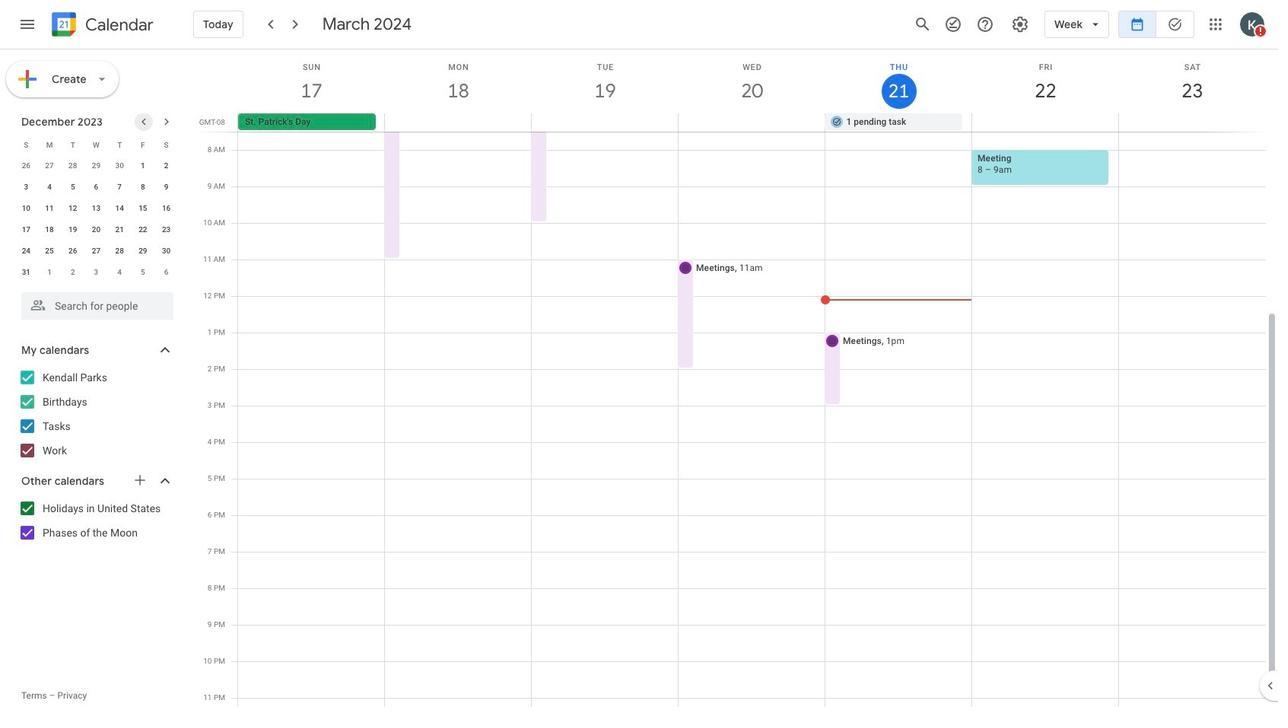 Task type: locate. For each thing, give the bounding box(es) containing it.
3 cell from the left
[[679, 113, 826, 132]]

18 element
[[40, 221, 59, 239]]

add other calendars image
[[132, 473, 148, 488]]

other calendars list
[[3, 496, 189, 545]]

cell
[[385, 113, 532, 132], [532, 113, 679, 132], [679, 113, 826, 132], [972, 113, 1119, 132], [1119, 113, 1266, 132]]

30 element
[[157, 242, 176, 260]]

grid
[[195, 49, 1279, 707]]

25 element
[[40, 242, 59, 260]]

17 element
[[17, 221, 35, 239]]

24 element
[[17, 242, 35, 260]]

12 element
[[64, 199, 82, 218]]

january 3 element
[[87, 263, 105, 282]]

5 element
[[64, 178, 82, 196]]

row
[[231, 113, 1279, 132], [14, 134, 178, 155], [14, 155, 178, 177], [14, 177, 178, 198], [14, 198, 178, 219], [14, 219, 178, 241], [14, 241, 178, 262], [14, 262, 178, 283]]

settings menu image
[[1012, 15, 1030, 33]]

1 element
[[134, 157, 152, 175]]

my calendars list
[[3, 365, 189, 463]]

november 28 element
[[64, 157, 82, 175]]

december 2023 grid
[[14, 134, 178, 283]]

21 element
[[111, 221, 129, 239]]

november 29 element
[[87, 157, 105, 175]]

3 element
[[17, 178, 35, 196]]

january 4 element
[[111, 263, 129, 282]]

row group
[[14, 155, 178, 283]]

january 6 element
[[157, 263, 176, 282]]

None search field
[[0, 286, 189, 320]]

4 element
[[40, 178, 59, 196]]

january 5 element
[[134, 263, 152, 282]]

6 element
[[87, 178, 105, 196]]

11 element
[[40, 199, 59, 218]]

2 element
[[157, 157, 176, 175]]

november 30 element
[[111, 157, 129, 175]]

1 cell from the left
[[385, 113, 532, 132]]

january 2 element
[[64, 263, 82, 282]]

22 element
[[134, 221, 152, 239]]

31 element
[[17, 263, 35, 282]]

january 1 element
[[40, 263, 59, 282]]

heading
[[82, 16, 154, 34]]

2 cell from the left
[[532, 113, 679, 132]]

heading inside calendar element
[[82, 16, 154, 34]]



Task type: vqa. For each thing, say whether or not it's contained in the screenshot.
grid
yes



Task type: describe. For each thing, give the bounding box(es) containing it.
4 cell from the left
[[972, 113, 1119, 132]]

Search for people text field
[[30, 292, 164, 320]]

28 element
[[111, 242, 129, 260]]

calendar element
[[49, 9, 154, 43]]

16 element
[[157, 199, 176, 218]]

23 element
[[157, 221, 176, 239]]

20 element
[[87, 221, 105, 239]]

main drawer image
[[18, 15, 37, 33]]

7 element
[[111, 178, 129, 196]]

13 element
[[87, 199, 105, 218]]

november 27 element
[[40, 157, 59, 175]]

5 cell from the left
[[1119, 113, 1266, 132]]

10 element
[[17, 199, 35, 218]]

8 element
[[134, 178, 152, 196]]

15 element
[[134, 199, 152, 218]]

9 element
[[157, 178, 176, 196]]

19 element
[[64, 221, 82, 239]]

november 26 element
[[17, 157, 35, 175]]

29 element
[[134, 242, 152, 260]]

27 element
[[87, 242, 105, 260]]

14 element
[[111, 199, 129, 218]]

26 element
[[64, 242, 82, 260]]



